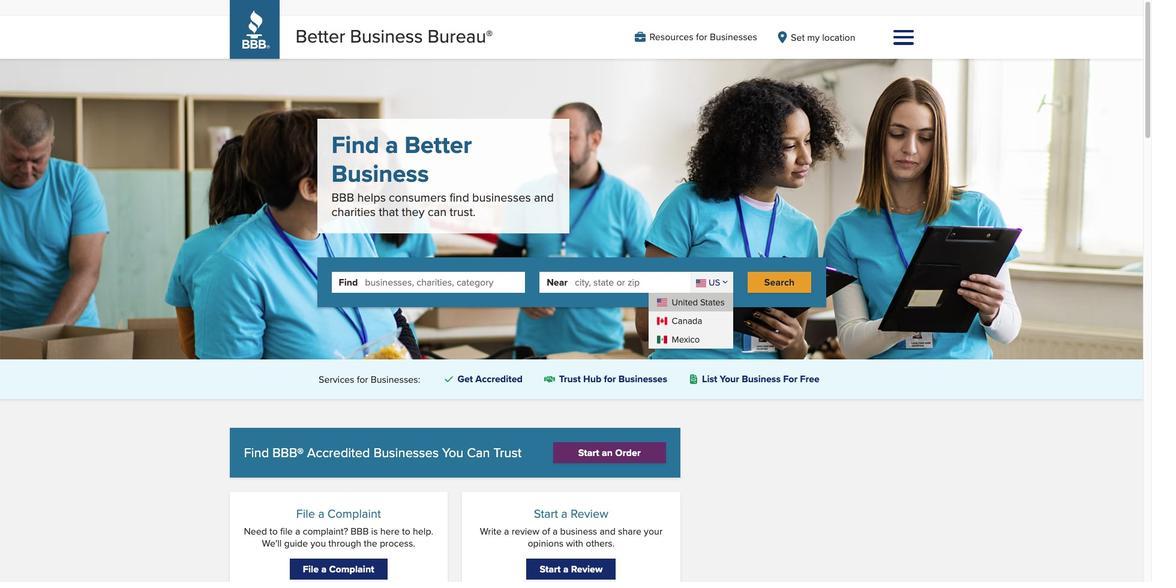 Task type: locate. For each thing, give the bounding box(es) containing it.
complaint inside file a complaint need to file a complaint? bbb is here to help. we'll guide you through the process.
[[328, 505, 381, 523]]

and inside find a better business bbb helps consumers find businesses and charities that they can trust.
[[534, 189, 554, 206]]

states
[[701, 296, 725, 309]]

to left file
[[270, 525, 278, 539]]

opinions
[[528, 536, 564, 550]]

US field
[[691, 272, 733, 293]]

and for better
[[534, 189, 554, 206]]

1 vertical spatial complaint
[[329, 562, 375, 576]]

1 vertical spatial accredited
[[307, 443, 370, 462]]

0 vertical spatial review
[[571, 505, 609, 523]]

start down opinions
[[540, 562, 561, 576]]

0 vertical spatial businesses
[[710, 30, 758, 44]]

2 vertical spatial businesses
[[374, 443, 439, 462]]

0 vertical spatial find
[[332, 127, 379, 163]]

review
[[571, 505, 609, 523], [571, 562, 603, 576]]

your
[[720, 372, 740, 386]]

for right resources
[[696, 30, 708, 44]]

1 horizontal spatial to
[[402, 525, 411, 539]]

a group of volunteers. in the foreground, a diverse group of women check notes on a clipboard. in the background, others work on assembling boxes. image
[[0, 59, 1144, 360]]

file a complaint
[[303, 562, 375, 576]]

file inside file a complaint need to file a complaint? bbb is here to help. we'll guide you through the process.
[[296, 505, 315, 523]]

a down with
[[564, 562, 569, 576]]

trust right the can
[[494, 443, 522, 462]]

list box containing united states
[[649, 293, 733, 349]]

for right "hub"
[[604, 372, 616, 386]]

1 horizontal spatial businesses
[[619, 372, 668, 386]]

businesses
[[710, 30, 758, 44], [619, 372, 668, 386], [374, 443, 439, 462]]

2 horizontal spatial businesses
[[710, 30, 758, 44]]

and right 'businesses'
[[534, 189, 554, 206]]

1 vertical spatial file
[[303, 562, 319, 576]]

start
[[578, 446, 600, 460], [534, 505, 558, 523], [540, 562, 561, 576]]

start for start a review
[[540, 562, 561, 576]]

and left 'share'
[[600, 525, 616, 539]]

better inside find a better business bbb helps consumers find businesses and charities that they can trust.
[[405, 127, 472, 163]]

accredited right get
[[476, 372, 523, 386]]

my
[[808, 30, 820, 44]]

a
[[386, 127, 399, 163], [318, 505, 325, 523], [561, 505, 568, 523], [295, 525, 300, 539], [504, 525, 509, 539], [553, 525, 558, 539], [321, 562, 327, 576], [564, 562, 569, 576]]

process.
[[380, 536, 415, 550]]

hub
[[583, 372, 602, 386]]

file inside 'link'
[[303, 562, 319, 576]]

location
[[823, 30, 856, 44]]

0 horizontal spatial for
[[357, 373, 368, 386]]

review up business
[[571, 505, 609, 523]]

file up "complaint?"
[[296, 505, 315, 523]]

start up of
[[534, 505, 558, 523]]

1 horizontal spatial better
[[405, 127, 472, 163]]

bbb left the is
[[351, 525, 369, 539]]

share
[[618, 525, 642, 539]]

0 vertical spatial better
[[296, 23, 345, 49]]

find a better business bbb helps consumers find businesses and charities that they can trust.
[[332, 127, 554, 220]]

here
[[380, 525, 400, 539]]

a up helps
[[386, 127, 399, 163]]

1 vertical spatial start
[[534, 505, 558, 523]]

to right 'here'
[[402, 525, 411, 539]]

0 vertical spatial trust
[[559, 372, 581, 386]]

start inside start a review write a review of a business and share your opinions with others.
[[534, 505, 558, 523]]

start for start an order
[[578, 446, 600, 460]]

for right services
[[357, 373, 368, 386]]

file
[[296, 505, 315, 523], [303, 562, 319, 576]]

a down "you"
[[321, 562, 327, 576]]

list box
[[649, 293, 733, 349]]

complaint up the is
[[328, 505, 381, 523]]

2 vertical spatial business
[[742, 372, 781, 386]]

bbb®
[[273, 443, 304, 462]]

search
[[765, 276, 795, 289]]

0 horizontal spatial accredited
[[307, 443, 370, 462]]

the
[[364, 536, 377, 550]]

business
[[350, 23, 423, 49], [332, 156, 429, 192], [742, 372, 781, 386]]

0 vertical spatial complaint
[[328, 505, 381, 523]]

consumers
[[389, 189, 447, 206]]

1 vertical spatial bbb
[[351, 525, 369, 539]]

2 vertical spatial find
[[244, 443, 269, 462]]

and
[[534, 189, 554, 206], [600, 525, 616, 539]]

bureau
[[428, 23, 486, 49]]

1 vertical spatial business
[[332, 156, 429, 192]]

1 to from the left
[[270, 525, 278, 539]]

review
[[512, 525, 540, 539]]

business inside find a better business bbb helps consumers find businesses and charities that they can trust.
[[332, 156, 429, 192]]

0 horizontal spatial trust
[[494, 443, 522, 462]]

bbb
[[332, 189, 354, 206], [351, 525, 369, 539]]

file for file a complaint need to file a complaint? bbb is here to help. we'll guide you through the process.
[[296, 505, 315, 523]]

accredited right "bbb®" on the left of page
[[307, 443, 370, 462]]

business inside "link"
[[742, 372, 781, 386]]

0 vertical spatial and
[[534, 189, 554, 206]]

2 vertical spatial start
[[540, 562, 561, 576]]

0 vertical spatial accredited
[[476, 372, 523, 386]]

resources for businesses
[[650, 30, 758, 44]]

better business bureau ®
[[296, 23, 493, 49]]

guide
[[284, 536, 308, 550]]

bbb left helps
[[332, 189, 354, 206]]

complaint down the through
[[329, 562, 375, 576]]

can
[[428, 203, 447, 220]]

is
[[371, 525, 378, 539]]

0 horizontal spatial better
[[296, 23, 345, 49]]

1 vertical spatial and
[[600, 525, 616, 539]]

0 horizontal spatial and
[[534, 189, 554, 206]]

file for file a complaint
[[303, 562, 319, 576]]

for
[[696, 30, 708, 44], [604, 372, 616, 386], [357, 373, 368, 386]]

complaint
[[328, 505, 381, 523], [329, 562, 375, 576]]

1 horizontal spatial and
[[600, 525, 616, 539]]

that
[[379, 203, 399, 220]]

start a review write a review of a business and share your opinions with others.
[[480, 505, 663, 550]]

find bbb® accredited businesses you can trust
[[244, 443, 522, 462]]

services for businesses:
[[319, 373, 421, 386]]

2 horizontal spatial for
[[696, 30, 708, 44]]

trust left "hub"
[[559, 372, 581, 386]]

find for businesses
[[244, 443, 269, 462]]

review down with
[[571, 562, 603, 576]]

get accredited
[[458, 372, 523, 386]]

find
[[332, 127, 379, 163], [339, 275, 358, 289], [244, 443, 269, 462]]

us
[[709, 276, 721, 289]]

complaint for file a complaint need to file a complaint? bbb is here to help. we'll guide you through the process.
[[328, 505, 381, 523]]

0 vertical spatial bbb
[[332, 189, 354, 206]]

you
[[311, 536, 326, 550]]

start left an
[[578, 446, 600, 460]]

resources for businesses link
[[635, 30, 758, 44]]

write
[[480, 525, 502, 539]]

0 vertical spatial start
[[578, 446, 600, 460]]

free
[[800, 372, 820, 386]]

Find search field
[[365, 272, 525, 293]]

0 vertical spatial file
[[296, 505, 315, 523]]

get
[[458, 372, 473, 386]]

review inside start a review write a review of a business and share your opinions with others.
[[571, 505, 609, 523]]

file down "you"
[[303, 562, 319, 576]]

file a complaint link
[[290, 559, 388, 580]]

1 vertical spatial better
[[405, 127, 472, 163]]

for for businesses
[[696, 30, 708, 44]]

1 horizontal spatial for
[[604, 372, 616, 386]]

better
[[296, 23, 345, 49], [405, 127, 472, 163]]

1 vertical spatial review
[[571, 562, 603, 576]]

accredited
[[476, 372, 523, 386], [307, 443, 370, 462]]

helps
[[357, 189, 386, 206]]

1 horizontal spatial accredited
[[476, 372, 523, 386]]

business
[[560, 525, 597, 539]]

0 horizontal spatial businesses
[[374, 443, 439, 462]]

help.
[[413, 525, 434, 539]]

0 horizontal spatial to
[[270, 525, 278, 539]]

mexico
[[672, 333, 700, 346]]

order
[[616, 446, 641, 460]]

list your business for free
[[702, 372, 820, 386]]

find inside find a better business bbb helps consumers find businesses and charities that they can trust.
[[332, 127, 379, 163]]

through
[[329, 536, 361, 550]]

start an order link
[[553, 443, 666, 464]]

and inside start a review write a review of a business and share your opinions with others.
[[600, 525, 616, 539]]

to
[[270, 525, 278, 539], [402, 525, 411, 539]]

need
[[244, 525, 267, 539]]

complaint inside the file a complaint 'link'
[[329, 562, 375, 576]]

bbb inside find a better business bbb helps consumers find businesses and charities that they can trust.
[[332, 189, 354, 206]]

canada option
[[649, 312, 733, 330]]

trust
[[559, 372, 581, 386], [494, 443, 522, 462]]

review for start a review
[[571, 562, 603, 576]]

1 vertical spatial businesses
[[619, 372, 668, 386]]

for
[[783, 372, 798, 386]]



Task type: describe. For each thing, give the bounding box(es) containing it.
canada
[[672, 315, 703, 327]]

a up business
[[561, 505, 568, 523]]

find
[[450, 189, 469, 206]]

a inside find a better business bbb helps consumers find businesses and charities that they can trust.
[[386, 127, 399, 163]]

set my location
[[791, 30, 856, 44]]

a up "complaint?"
[[318, 505, 325, 523]]

businesses for trust hub for businesses
[[619, 372, 668, 386]]

united states
[[672, 296, 725, 309]]

a right write
[[504, 525, 509, 539]]

of
[[542, 525, 550, 539]]

for inside trust hub for businesses link
[[604, 372, 616, 386]]

accredited inside "link"
[[476, 372, 523, 386]]

mexico option
[[649, 330, 733, 349]]

can
[[467, 443, 490, 462]]

list
[[702, 372, 718, 386]]

we'll
[[262, 536, 282, 550]]

they
[[402, 203, 425, 220]]

complaint?
[[303, 525, 348, 539]]

bbb inside file a complaint need to file a complaint? bbb is here to help. we'll guide you through the process.
[[351, 525, 369, 539]]

for for businesses:
[[357, 373, 368, 386]]

start an order
[[578, 446, 641, 460]]

others.
[[586, 536, 615, 550]]

list your business for free link
[[684, 370, 825, 389]]

near
[[547, 275, 568, 289]]

with
[[566, 536, 584, 550]]

resources
[[650, 30, 694, 44]]

get accredited link
[[440, 370, 528, 389]]

trust hub for businesses link
[[540, 369, 672, 390]]

a right file
[[295, 525, 300, 539]]

search button
[[748, 272, 812, 293]]

trust hub for businesses
[[559, 372, 668, 386]]

1 horizontal spatial trust
[[559, 372, 581, 386]]

file
[[280, 525, 293, 539]]

set
[[791, 30, 805, 44]]

businesses for find bbb® accredited businesses you can trust
[[374, 443, 439, 462]]

complaint for file a complaint
[[329, 562, 375, 576]]

trust.
[[450, 203, 476, 220]]

and for review
[[600, 525, 616, 539]]

file a complaint need to file a complaint? bbb is here to help. we'll guide you through the process.
[[244, 505, 434, 550]]

Near field
[[575, 272, 691, 293]]

services
[[319, 373, 355, 386]]

®
[[486, 25, 493, 44]]

start for start a review write a review of a business and share your opinions with others.
[[534, 505, 558, 523]]

start a review
[[540, 562, 603, 576]]

united
[[672, 296, 698, 309]]

review for start a review write a review of a business and share your opinions with others.
[[571, 505, 609, 523]]

businesses
[[472, 189, 531, 206]]

you
[[442, 443, 464, 462]]

1 vertical spatial find
[[339, 275, 358, 289]]

businesses:
[[371, 373, 421, 386]]

find for business
[[332, 127, 379, 163]]

united states option
[[649, 293, 733, 312]]

1 vertical spatial trust
[[494, 443, 522, 462]]

2 to from the left
[[402, 525, 411, 539]]

charities
[[332, 203, 376, 220]]

an
[[602, 446, 613, 460]]

a right of
[[553, 525, 558, 539]]

start a review link
[[527, 559, 616, 580]]

a inside 'link'
[[321, 562, 327, 576]]

0 vertical spatial business
[[350, 23, 423, 49]]

your
[[644, 525, 663, 539]]



Task type: vqa. For each thing, say whether or not it's contained in the screenshot.
the middle Start
yes



